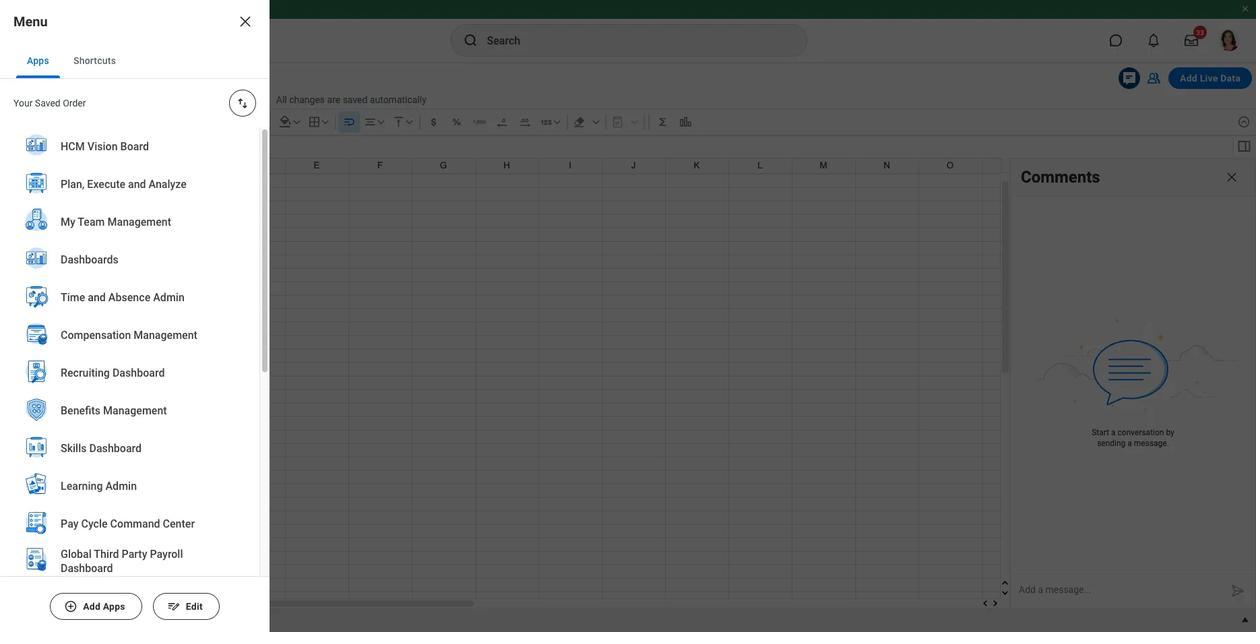 Task type: vqa. For each thing, say whether or not it's contained in the screenshot.
Recruiting
yes



Task type: locate. For each thing, give the bounding box(es) containing it.
apps
[[27, 55, 49, 66], [103, 601, 125, 612]]

1 horizontal spatial admin
[[153, 291, 184, 303]]

menus menu bar
[[35, 90, 271, 108]]

dashboard down global
[[61, 562, 113, 575]]

recruiting dashboard link
[[16, 354, 243, 393]]

skills dashboard link
[[16, 429, 243, 468]]

banner
[[0, 0, 1256, 62]]

admin right absence
[[153, 291, 184, 303]]

add up view
[[83, 601, 100, 612]]

1 vertical spatial admin
[[105, 479, 137, 492]]

hcm vision board
[[61, 140, 149, 152]]

text wrap image
[[343, 115, 356, 129]]

board
[[120, 140, 149, 152]]

are
[[327, 94, 340, 105]]

add
[[1180, 72, 1197, 84], [83, 601, 100, 612]]

a up sending
[[1111, 428, 1116, 437]]

apps up is
[[27, 55, 49, 66]]

management down time and absence admin link
[[134, 328, 197, 341]]

application
[[1011, 571, 1255, 608]]

apps right plus circle image
[[103, 601, 125, 612]]

plan, execute and analyze
[[61, 177, 187, 190]]

recruiting dashboard
[[61, 366, 165, 379]]

1 horizontal spatial add
[[1180, 72, 1197, 84]]

remove zero image
[[496, 115, 509, 129]]

management inside compensation management link
[[134, 328, 197, 341]]

shortcuts button
[[63, 43, 127, 78]]

a
[[1111, 428, 1116, 437], [1128, 438, 1132, 448]]

percentage image
[[450, 115, 463, 129]]

dashboard for recruiting dashboard
[[112, 366, 165, 379]]

text edit image
[[167, 600, 180, 613]]

edit
[[186, 601, 203, 612]]

thousands comma image
[[473, 115, 486, 129]]

list inside global navigation dialog
[[0, 127, 259, 632]]

add for add live data
[[1180, 72, 1197, 84]]

benefits
[[61, 404, 100, 417]]

details
[[42, 614, 71, 625]]

saved
[[35, 97, 60, 108]]

dashboard down benefits management
[[89, 442, 142, 454]]

sheets?
[[155, 70, 204, 86]]

payroll
[[150, 548, 183, 560]]

add left live
[[1180, 72, 1197, 84]]

details view
[[42, 614, 93, 625]]

admin
[[153, 291, 184, 303], [105, 479, 137, 492]]

media classroom image
[[1146, 70, 1162, 86]]

formula editor image
[[1236, 138, 1252, 154]]

0 horizontal spatial admin
[[105, 479, 137, 492]]

1 vertical spatial apps
[[103, 601, 125, 612]]

management down the 'plan, execute and analyze' link
[[107, 215, 171, 228]]

pay cycle command center link
[[16, 505, 243, 544]]

dashboard inside 'link'
[[112, 366, 165, 379]]

0 vertical spatial management
[[107, 215, 171, 228]]

management down recruiting dashboard 'link'
[[103, 404, 167, 417]]

eraser image
[[573, 115, 586, 129]]

management inside 'benefits management' link
[[103, 404, 167, 417]]

time and absence admin
[[61, 291, 184, 303]]

list containing hcm vision board
[[0, 127, 259, 632]]

conversation
[[1118, 428, 1164, 437]]

google
[[109, 70, 152, 86]]

admin down skills dashboard link at the left of page
[[105, 479, 137, 492]]

0 vertical spatial dashboard
[[112, 366, 165, 379]]

0 vertical spatial apps
[[27, 55, 49, 66]]

sending
[[1097, 438, 1126, 448]]

your saved order
[[13, 97, 86, 108]]

1 vertical spatial dashboard
[[89, 442, 142, 454]]

0 horizontal spatial a
[[1111, 428, 1116, 437]]

hcm
[[61, 140, 85, 152]]

dashboards
[[61, 253, 118, 266]]

None text field
[[1, 137, 40, 156]]

0 vertical spatial and
[[128, 177, 146, 190]]

a down conversation
[[1128, 438, 1132, 448]]

pay cycle command center
[[61, 517, 195, 530]]

my team management link
[[16, 203, 243, 242]]

management
[[107, 215, 171, 228], [134, 328, 197, 341], [103, 404, 167, 417]]

x image
[[1225, 170, 1239, 184]]

Add a message... text field
[[1011, 571, 1226, 608]]

add inside button
[[1180, 72, 1197, 84]]

tab list
[[0, 43, 270, 79]]

dashboard
[[112, 366, 165, 379], [89, 442, 142, 454], [61, 562, 113, 575]]

grid
[[0, 158, 1256, 632]]

time
[[61, 291, 85, 303]]

learning
[[61, 479, 103, 492]]

and left analyze
[[128, 177, 146, 190]]

0 horizontal spatial and
[[88, 291, 106, 303]]

menu
[[13, 13, 48, 29]]

0 horizontal spatial add
[[83, 601, 100, 612]]

1 horizontal spatial apps
[[103, 601, 125, 612]]

apps inside apps button
[[27, 55, 49, 66]]

management inside my team management link
[[107, 215, 171, 228]]

x image
[[237, 13, 253, 30]]

dashboard inside 'global third party payroll dashboard'
[[61, 562, 113, 575]]

message.
[[1134, 438, 1169, 448]]

1 vertical spatial a
[[1128, 438, 1132, 448]]

add live data button
[[1168, 67, 1252, 89]]

2 vertical spatial management
[[103, 404, 167, 417]]

command
[[110, 517, 160, 530]]

0 vertical spatial add
[[1180, 72, 1197, 84]]

fx image
[[43, 139, 59, 155]]

and
[[128, 177, 146, 190], [88, 291, 106, 303]]

list
[[0, 127, 259, 632]]

add live data
[[1180, 72, 1241, 84]]

your
[[13, 97, 33, 108]]

send image
[[1230, 583, 1246, 599]]

apps inside add apps button
[[103, 601, 125, 612]]

0 vertical spatial admin
[[153, 291, 184, 303]]

plan,
[[61, 177, 84, 190]]

1 vertical spatial add
[[83, 601, 100, 612]]

dashboard down compensation management link
[[112, 366, 165, 379]]

1 vertical spatial management
[[134, 328, 197, 341]]

just
[[83, 70, 106, 86]]

and right time
[[88, 291, 106, 303]]

add inside button
[[83, 601, 100, 612]]

vision
[[87, 140, 118, 152]]

0 horizontal spatial apps
[[27, 55, 49, 66]]

2 vertical spatial dashboard
[[61, 562, 113, 575]]

autosum image
[[656, 115, 670, 129]]

center
[[163, 517, 195, 530]]

automatically
[[370, 94, 426, 105]]



Task type: describe. For each thing, give the bounding box(es) containing it.
analyze
[[149, 177, 187, 190]]

start a conversation by sending a message.
[[1092, 428, 1174, 448]]

by
[[1166, 428, 1174, 437]]

skills
[[61, 442, 87, 454]]

1 horizontal spatial a
[[1128, 438, 1132, 448]]

team
[[78, 215, 105, 228]]

toolbar container region
[[0, 108, 1232, 135]]

dollar sign image
[[427, 115, 440, 129]]

comments
[[1021, 167, 1100, 187]]

order
[[63, 97, 86, 108]]

apps button
[[16, 43, 60, 78]]

pay
[[61, 517, 78, 530]]

sort image
[[236, 96, 249, 110]]

chevron up circle image
[[1237, 115, 1251, 129]]

global navigation dialog
[[0, 0, 270, 632]]

compensation management link
[[16, 316, 243, 355]]

learning admin
[[61, 479, 137, 492]]

skills dashboard
[[61, 442, 142, 454]]

dashboard for skills dashboard
[[89, 442, 142, 454]]

start
[[1092, 428, 1109, 437]]

is
[[43, 70, 54, 86]]

benefits management
[[61, 404, 167, 417]]

chart image
[[679, 115, 693, 129]]

compensation
[[61, 328, 131, 341]]

1 horizontal spatial and
[[128, 177, 146, 190]]

plus circle image
[[64, 600, 78, 613]]

search image
[[463, 32, 479, 49]]

profile logan mcneil element
[[1210, 26, 1248, 55]]

plan, execute and analyze link
[[16, 165, 243, 204]]

0 vertical spatial a
[[1111, 428, 1116, 437]]

benefits management link
[[16, 392, 243, 431]]

view
[[73, 614, 93, 625]]

add zero image
[[519, 115, 532, 129]]

learning admin link
[[16, 467, 243, 506]]

this
[[57, 70, 80, 86]]

add for add apps
[[83, 601, 100, 612]]

inbox large image
[[1185, 34, 1198, 47]]

time and absence admin link
[[16, 278, 243, 317]]

my
[[61, 215, 75, 228]]

close environment banner image
[[1241, 5, 1249, 13]]

all changes are saved automatically
[[276, 94, 426, 105]]

comments region
[[1011, 158, 1255, 608]]

party
[[122, 548, 147, 560]]

changes
[[289, 94, 325, 105]]

is this just google sheets?
[[43, 70, 204, 86]]

saved
[[343, 94, 368, 105]]

all changes are saved automatically button
[[271, 93, 426, 106]]

add apps button
[[50, 593, 142, 620]]

absence
[[108, 291, 150, 303]]

notifications large image
[[1147, 34, 1160, 47]]

tab list containing apps
[[0, 43, 270, 79]]

management for benefits management
[[103, 404, 167, 417]]

data
[[1220, 72, 1241, 84]]

all
[[276, 94, 287, 105]]

third
[[94, 548, 119, 560]]

shortcuts
[[73, 55, 116, 66]]

recruiting
[[61, 366, 110, 379]]

execute
[[87, 177, 125, 190]]

hcm vision board link
[[16, 127, 243, 166]]

is this just google sheets? button
[[36, 69, 228, 88]]

live
[[1200, 72, 1218, 84]]

management for compensation management
[[134, 328, 197, 341]]

global
[[61, 548, 92, 560]]

global third party payroll dashboard
[[61, 548, 183, 575]]

activity stream image
[[1121, 70, 1137, 86]]

cycle
[[81, 517, 108, 530]]

details view button
[[36, 608, 99, 629]]

edit button
[[153, 593, 220, 620]]

1 vertical spatial and
[[88, 291, 106, 303]]

add apps
[[83, 601, 125, 612]]

dashboards link
[[16, 241, 243, 280]]

my team management
[[61, 215, 171, 228]]

compensation management
[[61, 328, 197, 341]]



